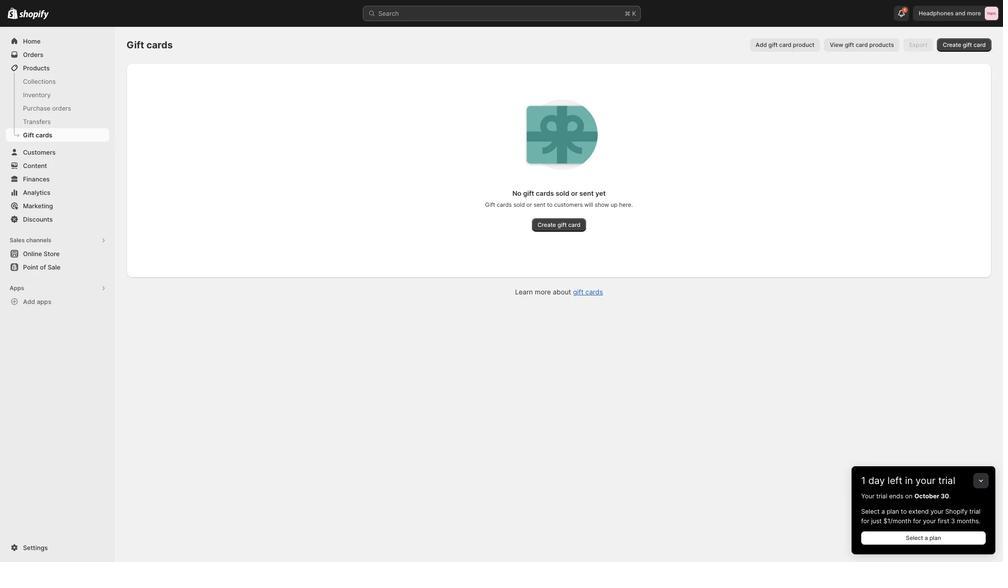 Task type: locate. For each thing, give the bounding box(es) containing it.
plan inside select a plan to extend your shopify trial for just $1/month for your first 3 months.
[[887, 508, 900, 516]]

1 vertical spatial a
[[925, 535, 928, 542]]

ends
[[890, 493, 904, 501]]

2 vertical spatial gift
[[485, 201, 495, 209]]

1 horizontal spatial trial
[[939, 476, 956, 487]]

1 horizontal spatial sent
[[580, 189, 594, 198]]

0 vertical spatial gift cards
[[127, 39, 173, 51]]

gift
[[127, 39, 144, 51], [23, 131, 34, 139], [485, 201, 495, 209]]

for down extend
[[914, 518, 922, 526]]

create gift card down and
[[943, 41, 986, 48]]

your inside dropdown button
[[916, 476, 936, 487]]

product
[[793, 41, 815, 48]]

settings link
[[6, 542, 109, 555]]

gift down the 'gift cards sold or sent to customers will show up here.'
[[558, 222, 567, 229]]

card left products
[[856, 41, 868, 48]]

gift
[[769, 41, 778, 48], [845, 41, 855, 48], [963, 41, 973, 48], [523, 189, 534, 198], [558, 222, 567, 229], [573, 288, 584, 296]]

gift down and
[[963, 41, 973, 48]]

a down select a plan to extend your shopify trial for just $1/month for your first 3 months.
[[925, 535, 928, 542]]

0 vertical spatial or
[[571, 189, 578, 198]]

point of sale link
[[6, 261, 109, 274]]

0 horizontal spatial create gift card
[[538, 222, 581, 229]]

0 horizontal spatial gift cards
[[23, 131, 52, 139]]

0 horizontal spatial add
[[23, 298, 35, 306]]

add
[[756, 41, 767, 48], [23, 298, 35, 306]]

card for view gift card products link
[[856, 41, 868, 48]]

analytics
[[23, 189, 50, 197]]

1 vertical spatial gift
[[23, 131, 34, 139]]

k
[[632, 10, 637, 17]]

card
[[780, 41, 792, 48], [856, 41, 868, 48], [974, 41, 986, 48], [569, 222, 581, 229]]

1 left headphones
[[904, 8, 906, 12]]

to up $1/month
[[901, 508, 907, 516]]

0 vertical spatial to
[[547, 201, 553, 209]]

just
[[872, 518, 882, 526]]

purchase orders link
[[6, 102, 109, 115]]

2 horizontal spatial trial
[[970, 508, 981, 516]]

learn more about gift cards
[[515, 288, 603, 296]]

export button
[[904, 38, 934, 52]]

1 horizontal spatial to
[[901, 508, 907, 516]]

a
[[882, 508, 885, 516], [925, 535, 928, 542]]

gift cards sold or sent to customers will show up here.
[[485, 201, 633, 209]]

1 vertical spatial select
[[906, 535, 924, 542]]

customers
[[23, 149, 56, 156]]

apps
[[37, 298, 51, 306]]

select for select a plan to extend your shopify trial for just $1/month for your first 3 months.
[[862, 508, 880, 516]]

create
[[943, 41, 962, 48], [538, 222, 556, 229]]

or up customers
[[571, 189, 578, 198]]

trial up months.
[[970, 508, 981, 516]]

a for select a plan
[[925, 535, 928, 542]]

add left product
[[756, 41, 767, 48]]

0 horizontal spatial gift
[[23, 131, 34, 139]]

trial right your
[[877, 493, 888, 501]]

1 vertical spatial gift cards
[[23, 131, 52, 139]]

0 horizontal spatial shopify image
[[8, 8, 18, 19]]

marketing
[[23, 202, 53, 210]]

0 horizontal spatial sent
[[534, 201, 546, 209]]

october
[[915, 493, 940, 501]]

your left first
[[923, 518, 937, 526]]

sales channels button
[[6, 234, 109, 247]]

1 for 1
[[904, 8, 906, 12]]

create gift card down the 'gift cards sold or sent to customers will show up here.'
[[538, 222, 581, 229]]

card down headphones and more icon
[[974, 41, 986, 48]]

a inside select a plan to extend your shopify trial for just $1/month for your first 3 months.
[[882, 508, 885, 516]]

0 vertical spatial plan
[[887, 508, 900, 516]]

headphones and more image
[[985, 7, 999, 20]]

purchase orders
[[23, 105, 71, 112]]

settings
[[23, 545, 48, 552]]

online store link
[[6, 247, 109, 261]]

1 vertical spatial 1
[[862, 476, 866, 487]]

0 horizontal spatial for
[[862, 518, 870, 526]]

customers link
[[6, 146, 109, 159]]

gift right no
[[523, 189, 534, 198]]

0 vertical spatial create gift card
[[943, 41, 986, 48]]

add apps
[[23, 298, 51, 306]]

content link
[[6, 159, 109, 173]]

1 horizontal spatial select
[[906, 535, 924, 542]]

more right learn
[[535, 288, 551, 296]]

1 left day
[[862, 476, 866, 487]]

add for add apps
[[23, 298, 35, 306]]

.
[[950, 493, 951, 501]]

1
[[904, 8, 906, 12], [862, 476, 866, 487]]

analytics link
[[6, 186, 109, 199]]

1 vertical spatial create gift card
[[538, 222, 581, 229]]

1 day left in your trial element
[[852, 492, 996, 555]]

trial
[[939, 476, 956, 487], [877, 493, 888, 501], [970, 508, 981, 516]]

or down no gift cards sold or sent yet
[[527, 201, 532, 209]]

to down no gift cards sold or sent yet
[[547, 201, 553, 209]]

select inside select a plan to extend your shopify trial for just $1/month for your first 3 months.
[[862, 508, 880, 516]]

plan for select a plan to extend your shopify trial for just $1/month for your first 3 months.
[[887, 508, 900, 516]]

0 horizontal spatial plan
[[887, 508, 900, 516]]

sold up the 'gift cards sold or sent to customers will show up here.'
[[556, 189, 570, 198]]

0 horizontal spatial a
[[882, 508, 885, 516]]

for left just
[[862, 518, 870, 526]]

more right and
[[968, 10, 982, 17]]

apps
[[10, 285, 24, 292]]

and
[[956, 10, 966, 17]]

1 horizontal spatial gift
[[127, 39, 144, 51]]

add left apps
[[23, 298, 35, 306]]

add for add gift card product
[[756, 41, 767, 48]]

create gift card inside button
[[538, 222, 581, 229]]

export
[[910, 41, 928, 48]]

orders link
[[6, 48, 109, 61]]

sent down no gift cards sold or sent yet
[[534, 201, 546, 209]]

1 horizontal spatial a
[[925, 535, 928, 542]]

1 vertical spatial trial
[[877, 493, 888, 501]]

2 for from the left
[[914, 518, 922, 526]]

card left product
[[780, 41, 792, 48]]

0 vertical spatial trial
[[939, 476, 956, 487]]

0 vertical spatial a
[[882, 508, 885, 516]]

add inside button
[[23, 298, 35, 306]]

1 inside 1 dropdown button
[[904, 8, 906, 12]]

sold down no
[[514, 201, 525, 209]]

sent up will
[[580, 189, 594, 198]]

1 horizontal spatial create
[[943, 41, 962, 48]]

1 day left in your trial button
[[852, 467, 996, 487]]

0 horizontal spatial more
[[535, 288, 551, 296]]

1 inside 1 day left in your trial dropdown button
[[862, 476, 866, 487]]

1 vertical spatial more
[[535, 288, 551, 296]]

1 vertical spatial or
[[527, 201, 532, 209]]

card down customers
[[569, 222, 581, 229]]

select down select a plan to extend your shopify trial for just $1/month for your first 3 months.
[[906, 535, 924, 542]]

1 horizontal spatial for
[[914, 518, 922, 526]]

1 vertical spatial add
[[23, 298, 35, 306]]

create gift card button
[[532, 219, 587, 232]]

create down the 'gift cards sold or sent to customers will show up here.'
[[538, 222, 556, 229]]

customers
[[554, 201, 583, 209]]

extend
[[909, 508, 929, 516]]

1 horizontal spatial or
[[571, 189, 578, 198]]

your
[[862, 493, 875, 501]]

gift right view
[[845, 41, 855, 48]]

0 horizontal spatial select
[[862, 508, 880, 516]]

1 vertical spatial create
[[538, 222, 556, 229]]

1 horizontal spatial sold
[[556, 189, 570, 198]]

in
[[906, 476, 913, 487]]

apps button
[[6, 282, 109, 295]]

plan up $1/month
[[887, 508, 900, 516]]

0 vertical spatial 1
[[904, 8, 906, 12]]

0 horizontal spatial sold
[[514, 201, 525, 209]]

your up first
[[931, 508, 944, 516]]

0 vertical spatial create
[[943, 41, 962, 48]]

1 horizontal spatial more
[[968, 10, 982, 17]]

select
[[862, 508, 880, 516], [906, 535, 924, 542]]

2 vertical spatial trial
[[970, 508, 981, 516]]

sold
[[556, 189, 570, 198], [514, 201, 525, 209]]

gift left product
[[769, 41, 778, 48]]

0 horizontal spatial or
[[527, 201, 532, 209]]

gift for add gift card product link
[[769, 41, 778, 48]]

select for select a plan
[[906, 535, 924, 542]]

1 vertical spatial to
[[901, 508, 907, 516]]

1 horizontal spatial 1
[[904, 8, 906, 12]]

gift for create gift card link in the top of the page
[[963, 41, 973, 48]]

1 vertical spatial plan
[[930, 535, 942, 542]]

channels
[[26, 237, 51, 244]]

learn
[[515, 288, 533, 296]]

1 horizontal spatial add
[[756, 41, 767, 48]]

a up just
[[882, 508, 885, 516]]

select up just
[[862, 508, 880, 516]]

1 vertical spatial sold
[[514, 201, 525, 209]]

shopify
[[946, 508, 968, 516]]

plan
[[887, 508, 900, 516], [930, 535, 942, 542]]

to
[[547, 201, 553, 209], [901, 508, 907, 516]]

of
[[40, 264, 46, 271]]

left
[[888, 476, 903, 487]]

0 vertical spatial sold
[[556, 189, 570, 198]]

trial up 30
[[939, 476, 956, 487]]

discounts
[[23, 216, 53, 223]]

create inside button
[[538, 222, 556, 229]]

no gift cards sold or sent yet
[[513, 189, 606, 198]]

your up october
[[916, 476, 936, 487]]

0 vertical spatial more
[[968, 10, 982, 17]]

gift inside button
[[558, 222, 567, 229]]

1 horizontal spatial shopify image
[[19, 10, 49, 20]]

or
[[571, 189, 578, 198], [527, 201, 532, 209]]

create down headphones and more
[[943, 41, 962, 48]]

0 horizontal spatial create
[[538, 222, 556, 229]]

discounts link
[[6, 213, 109, 226]]

sale
[[48, 264, 60, 271]]

card inside button
[[569, 222, 581, 229]]

1 horizontal spatial create gift card
[[943, 41, 986, 48]]

plan down first
[[930, 535, 942, 542]]

select inside select a plan link
[[906, 535, 924, 542]]

0 vertical spatial add
[[756, 41, 767, 48]]

to inside select a plan to extend your shopify trial for just $1/month for your first 3 months.
[[901, 508, 907, 516]]

0 vertical spatial your
[[916, 476, 936, 487]]

add gift card product link
[[750, 38, 821, 52]]

sent
[[580, 189, 594, 198], [534, 201, 546, 209]]

0 vertical spatial select
[[862, 508, 880, 516]]

shopify image
[[8, 8, 18, 19], [19, 10, 49, 20]]

1 horizontal spatial plan
[[930, 535, 942, 542]]

gift cards
[[127, 39, 173, 51], [23, 131, 52, 139]]

0 horizontal spatial 1
[[862, 476, 866, 487]]



Task type: describe. For each thing, give the bounding box(es) containing it.
gift inside gift cards link
[[23, 131, 34, 139]]

1 for 1 day left in your trial
[[862, 476, 866, 487]]

create for create gift card button
[[538, 222, 556, 229]]

gift for view gift card products link
[[845, 41, 855, 48]]

home link
[[6, 35, 109, 48]]

1 vertical spatial your
[[931, 508, 944, 516]]

months.
[[957, 518, 981, 526]]

collections link
[[6, 75, 109, 88]]

here.
[[620, 201, 633, 209]]

create gift card for create gift card link in the top of the page
[[943, 41, 986, 48]]

1 day left in your trial
[[862, 476, 956, 487]]

store
[[44, 250, 60, 258]]

create for create gift card link in the top of the page
[[943, 41, 962, 48]]

trial inside select a plan to extend your shopify trial for just $1/month for your first 3 months.
[[970, 508, 981, 516]]

products
[[870, 41, 894, 48]]

0 horizontal spatial to
[[547, 201, 553, 209]]

card for create gift card button
[[569, 222, 581, 229]]

your trial ends on october 30 .
[[862, 493, 951, 501]]

marketing link
[[6, 199, 109, 213]]

sales channels
[[10, 237, 51, 244]]

headphones and more
[[919, 10, 982, 17]]

card for create gift card link in the top of the page
[[974, 41, 986, 48]]

gift cards link
[[6, 129, 109, 142]]

point of sale
[[23, 264, 60, 271]]

card for add gift card product link
[[780, 41, 792, 48]]

2 horizontal spatial gift
[[485, 201, 495, 209]]

view
[[830, 41, 844, 48]]

⌘
[[625, 10, 631, 17]]

gift for create gift card button
[[558, 222, 567, 229]]

2 vertical spatial your
[[923, 518, 937, 526]]

yet
[[596, 189, 606, 198]]

content
[[23, 162, 47, 170]]

sales
[[10, 237, 25, 244]]

view gift card products
[[830, 41, 894, 48]]

about
[[553, 288, 571, 296]]

0 vertical spatial sent
[[580, 189, 594, 198]]

point
[[23, 264, 38, 271]]

no
[[513, 189, 522, 198]]

0 vertical spatial gift
[[127, 39, 144, 51]]

online store button
[[0, 247, 115, 261]]

products
[[23, 64, 50, 72]]

create gift card for create gift card button
[[538, 222, 581, 229]]

transfers
[[23, 118, 51, 126]]

day
[[869, 476, 885, 487]]

3
[[952, 518, 956, 526]]

view gift card products link
[[824, 38, 900, 52]]

up
[[611, 201, 618, 209]]

purchase
[[23, 105, 50, 112]]

transfers link
[[6, 115, 109, 129]]

show
[[595, 201, 609, 209]]

1 horizontal spatial gift cards
[[127, 39, 173, 51]]

gift right about on the right bottom of the page
[[573, 288, 584, 296]]

1 for from the left
[[862, 518, 870, 526]]

⌘ k
[[625, 10, 637, 17]]

0 horizontal spatial trial
[[877, 493, 888, 501]]

30
[[941, 493, 950, 501]]

$1/month
[[884, 518, 912, 526]]

select a plan link
[[862, 532, 986, 546]]

finances link
[[6, 173, 109, 186]]

1 vertical spatial sent
[[534, 201, 546, 209]]

add gift card product
[[756, 41, 815, 48]]

a for select a plan to extend your shopify trial for just $1/month for your first 3 months.
[[882, 508, 885, 516]]

1 button
[[894, 6, 910, 21]]

point of sale button
[[0, 261, 115, 274]]

search
[[379, 10, 399, 17]]

trial inside 1 day left in your trial dropdown button
[[939, 476, 956, 487]]

gift cards inside gift cards link
[[23, 131, 52, 139]]

will
[[585, 201, 593, 209]]

orders
[[23, 51, 43, 58]]

add apps button
[[6, 295, 109, 309]]

home
[[23, 37, 41, 45]]

online
[[23, 250, 42, 258]]

create gift card link
[[938, 38, 992, 52]]

plan for select a plan
[[930, 535, 942, 542]]

finances
[[23, 175, 50, 183]]

products link
[[6, 61, 109, 75]]

orders
[[52, 105, 71, 112]]

collections
[[23, 78, 56, 85]]

on
[[906, 493, 913, 501]]

headphones
[[919, 10, 954, 17]]

select a plan
[[906, 535, 942, 542]]

inventory link
[[6, 88, 109, 102]]

online store
[[23, 250, 60, 258]]

inventory
[[23, 91, 51, 99]]

gift cards link
[[573, 288, 603, 296]]

first
[[938, 518, 950, 526]]

select a plan to extend your shopify trial for just $1/month for your first 3 months.
[[862, 508, 981, 526]]



Task type: vqa. For each thing, say whether or not it's contained in the screenshot.
my store image
no



